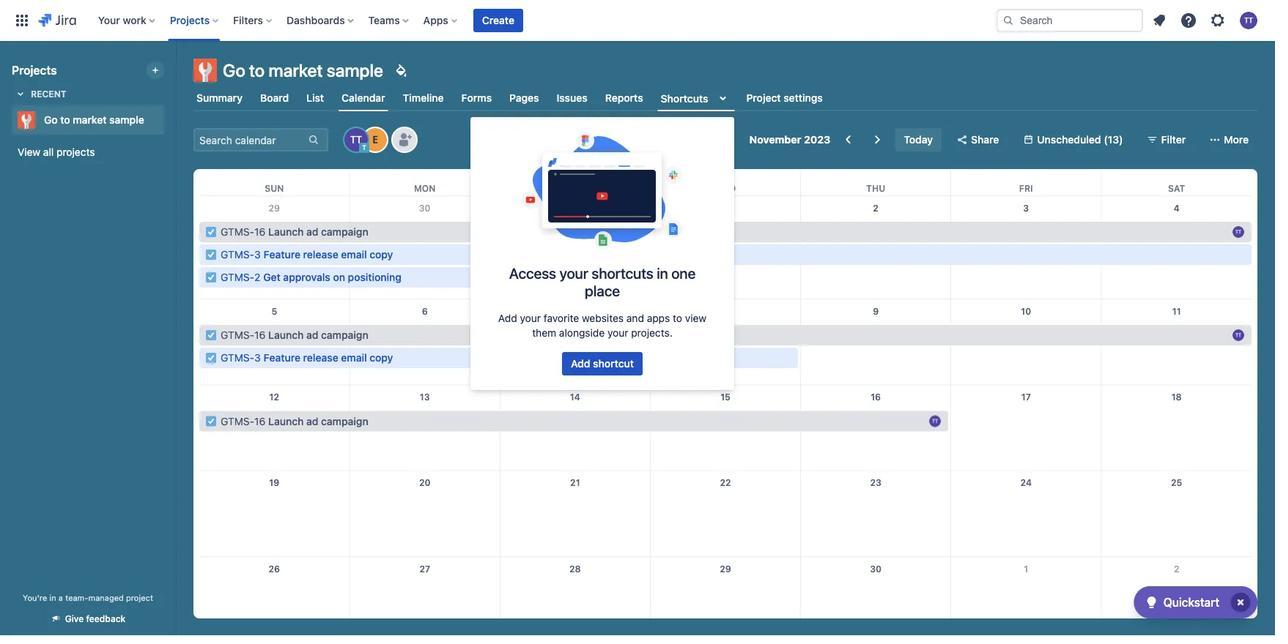 Task type: locate. For each thing, give the bounding box(es) containing it.
sample left the 'add to starred' image
[[109, 114, 144, 126]]

gtms-16 launch ad campaign down 12 link at the bottom of page
[[221, 415, 368, 427]]

project settings link
[[743, 85, 826, 111]]

2 vertical spatial ad
[[306, 415, 318, 427]]

2 release from the top
[[303, 352, 338, 364]]

place
[[585, 282, 620, 299]]

row containing sun
[[199, 169, 1252, 196]]

add inside the add shortcut 'button'
[[571, 358, 590, 370]]

row
[[199, 169, 1252, 196], [199, 196, 1252, 299], [199, 299, 1252, 385], [199, 385, 1252, 471], [199, 471, 1252, 557], [199, 557, 1252, 637]]

view
[[18, 146, 40, 158]]

gtms-16 launch ad campaign for 29
[[221, 226, 368, 238]]

1 vertical spatial go
[[44, 114, 58, 126]]

2 gtms- from the top
[[221, 249, 254, 261]]

go to market sample up list on the left
[[223, 60, 383, 81]]

3 link
[[1014, 196, 1038, 220]]

0 vertical spatial gtms-3 feature release email copy
[[221, 249, 393, 261]]

0 vertical spatial your
[[559, 265, 588, 282]]

2 vertical spatial 3
[[254, 352, 261, 364]]

1 vertical spatial 30
[[870, 564, 882, 574]]

1 vertical spatial 2
[[254, 272, 260, 284]]

0 horizontal spatial 29
[[269, 203, 280, 213]]

1 vertical spatial email
[[341, 352, 367, 364]]

projects up collapse recent projects icon
[[12, 63, 57, 77]]

0 vertical spatial email
[[341, 249, 367, 261]]

dashboards button
[[282, 9, 360, 32]]

0 horizontal spatial 30
[[419, 203, 431, 213]]

1 vertical spatial 30 link
[[864, 558, 888, 581]]

copy for 30
[[370, 249, 393, 261]]

your down websites
[[607, 327, 628, 339]]

managed
[[88, 594, 124, 603]]

your profile and settings image
[[1240, 12, 1257, 29]]

0 vertical spatial market
[[269, 60, 323, 81]]

filters
[[233, 14, 263, 26]]

your for add
[[520, 313, 541, 325]]

0 vertical spatial go to market sample
[[223, 60, 383, 81]]

0 vertical spatial add
[[498, 313, 517, 325]]

gtms-3 feature release email copy up approvals
[[221, 249, 393, 261]]

jira image
[[38, 12, 76, 29], [38, 12, 76, 29]]

20
[[419, 478, 430, 489]]

0 vertical spatial 2 link
[[864, 196, 888, 220]]

row containing 19
[[199, 471, 1252, 557]]

sat
[[1168, 183, 1185, 193]]

1 horizontal spatial go
[[223, 60, 245, 81]]

gtms-2 get approvals on positioning
[[221, 272, 402, 284]]

1 vertical spatial launch
[[268, 329, 304, 341]]

previous month image
[[839, 131, 857, 149]]

22
[[720, 478, 731, 489]]

banner
[[0, 0, 1275, 41]]

0 horizontal spatial market
[[73, 114, 107, 126]]

25 link
[[1165, 472, 1188, 495]]

go up summary
[[223, 60, 245, 81]]

0 vertical spatial to
[[249, 60, 265, 81]]

1 vertical spatial your
[[520, 313, 541, 325]]

6 row from the top
[[199, 557, 1252, 637]]

1 vertical spatial copy
[[370, 352, 393, 364]]

5 link
[[263, 300, 286, 323]]

2 copy from the top
[[370, 352, 393, 364]]

go to market sample
[[223, 60, 383, 81], [44, 114, 144, 126]]

unscheduled (13)
[[1037, 134, 1123, 146]]

1 horizontal spatial projects
[[170, 14, 210, 26]]

more
[[1224, 134, 1249, 146]]

0 vertical spatial ad
[[306, 226, 318, 238]]

sat link
[[1165, 169, 1188, 196]]

16
[[254, 226, 265, 238], [254, 329, 265, 341], [871, 392, 881, 403], [254, 415, 265, 427]]

0 horizontal spatial in
[[49, 594, 56, 603]]

1 row from the top
[[199, 169, 1252, 196]]

issues
[[557, 92, 588, 104]]

1 campaign from the top
[[321, 226, 368, 238]]

1 ad from the top
[[306, 226, 318, 238]]

in left a
[[49, 594, 56, 603]]

set background color image
[[392, 62, 410, 79]]

gtms-3 feature release email copy for 5
[[221, 352, 393, 364]]

0 vertical spatial 29 link
[[263, 196, 286, 220]]

gtms-16 launch ad campaign down 5 link
[[221, 329, 368, 341]]

0 vertical spatial 3
[[1023, 203, 1029, 213]]

launch down 5
[[268, 329, 304, 341]]

add for add your favorite websites and apps to view them alongside your projects.
[[498, 313, 517, 325]]

1 vertical spatial gtms-3 feature release email copy
[[221, 352, 393, 364]]

1 horizontal spatial 29
[[720, 564, 731, 574]]

1 horizontal spatial add
[[571, 358, 590, 370]]

projects up sidebar navigation image
[[170, 14, 210, 26]]

0 vertical spatial go
[[223, 60, 245, 81]]

1 email from the top
[[341, 249, 367, 261]]

27
[[419, 564, 430, 574]]

3 for 7
[[254, 352, 261, 364]]

1 vertical spatial in
[[49, 594, 56, 603]]

gtms-3 feature release email copy up 12 link at the bottom of page
[[221, 352, 393, 364]]

tab list
[[185, 85, 1266, 111]]

create
[[482, 14, 514, 26]]

go to market sample link
[[12, 106, 158, 135]]

grid containing gtms-16
[[199, 169, 1252, 637]]

0 vertical spatial campaign
[[321, 226, 368, 238]]

1 vertical spatial 2 link
[[1165, 558, 1188, 581]]

appswitcher icon image
[[13, 12, 31, 29]]

0 vertical spatial feature
[[263, 249, 300, 261]]

add down the access
[[498, 313, 517, 325]]

2 gtms-16 launch ad campaign from the top
[[221, 329, 368, 341]]

reports
[[605, 92, 643, 104]]

7 link
[[563, 300, 587, 323]]

2 link up quickstart
[[1165, 558, 1188, 581]]

0 vertical spatial 30
[[419, 203, 431, 213]]

add
[[498, 313, 517, 325], [571, 358, 590, 370]]

1 vertical spatial feature
[[263, 352, 300, 364]]

add to starred image
[[160, 111, 177, 129]]

go down recent
[[44, 114, 58, 126]]

5 gtms- from the top
[[221, 352, 254, 364]]

your up the them
[[520, 313, 541, 325]]

1 copy from the top
[[370, 249, 393, 261]]

to up board
[[249, 60, 265, 81]]

gtms-16 launch ad campaign up approvals
[[221, 226, 368, 238]]

market up view all projects link
[[73, 114, 107, 126]]

0 horizontal spatial your
[[520, 313, 541, 325]]

fri
[[1019, 183, 1033, 193]]

30 link
[[413, 196, 437, 220], [864, 558, 888, 581]]

2 vertical spatial launch
[[268, 415, 304, 427]]

24 link
[[1014, 472, 1038, 495]]

1 horizontal spatial 30
[[870, 564, 882, 574]]

give feedback
[[65, 614, 126, 625]]

5 row from the top
[[199, 471, 1252, 557]]

10
[[1021, 306, 1031, 317]]

view all projects
[[18, 146, 95, 158]]

0 horizontal spatial go to market sample
[[44, 114, 144, 126]]

feature for 5
[[263, 352, 300, 364]]

timeline link
[[400, 85, 447, 111]]

1 vertical spatial market
[[73, 114, 107, 126]]

market up list on the left
[[269, 60, 323, 81]]

timeline
[[403, 92, 444, 104]]

2
[[873, 203, 879, 213], [254, 272, 260, 284], [1174, 564, 1179, 574]]

project
[[126, 594, 153, 603]]

check image
[[1143, 594, 1161, 612]]

your up place
[[559, 265, 588, 282]]

25
[[1171, 478, 1182, 489]]

1 horizontal spatial 2
[[873, 203, 879, 213]]

in left the one
[[657, 265, 668, 282]]

1 gtms-3 feature release email copy from the top
[[221, 249, 393, 261]]

grid
[[199, 169, 1252, 637]]

1 vertical spatial 29
[[720, 564, 731, 574]]

1 feature from the top
[[263, 249, 300, 261]]

launch down sun on the left top of the page
[[268, 226, 304, 238]]

22 link
[[714, 472, 737, 495]]

1 release from the top
[[303, 249, 338, 261]]

0 vertical spatial in
[[657, 265, 668, 282]]

2 link
[[864, 196, 888, 220], [1165, 558, 1188, 581]]

2 vertical spatial gtms-16 launch ad campaign
[[221, 415, 368, 427]]

2 email from the top
[[341, 352, 367, 364]]

favorite
[[544, 313, 579, 325]]

thu link
[[863, 169, 888, 196]]

1 launch from the top
[[268, 226, 304, 238]]

17
[[1021, 392, 1031, 403]]

2 launch from the top
[[268, 329, 304, 341]]

1 horizontal spatial in
[[657, 265, 668, 282]]

your
[[98, 14, 120, 26]]

sun link
[[262, 169, 287, 196]]

sample up calendar
[[327, 60, 383, 81]]

23 link
[[864, 472, 888, 495]]

30 for rightmost '30' link
[[870, 564, 882, 574]]

2 vertical spatial 2
[[1174, 564, 1179, 574]]

settings image
[[1209, 12, 1227, 29]]

campaign for 29
[[321, 226, 368, 238]]

add inside add your favorite websites and apps to view them alongside your projects.
[[498, 313, 517, 325]]

shortcuts button
[[658, 85, 735, 111]]

1 vertical spatial add
[[571, 358, 590, 370]]

0 vertical spatial copy
[[370, 249, 393, 261]]

1 vertical spatial campaign
[[321, 329, 368, 341]]

your for access
[[559, 265, 588, 282]]

recent
[[31, 89, 66, 99]]

to
[[249, 60, 265, 81], [60, 114, 70, 126], [673, 313, 682, 325]]

wed
[[715, 183, 736, 193]]

0 horizontal spatial 2
[[254, 272, 260, 284]]

2 horizontal spatial to
[[673, 313, 682, 325]]

2 down thu
[[873, 203, 879, 213]]

feedback
[[86, 614, 126, 625]]

1 vertical spatial ad
[[306, 329, 318, 341]]

1 gtms-16 launch ad campaign from the top
[[221, 226, 368, 238]]

sun
[[265, 183, 284, 193]]

to down recent
[[60, 114, 70, 126]]

3 launch from the top
[[268, 415, 304, 427]]

3 ad from the top
[[306, 415, 318, 427]]

view all projects link
[[12, 139, 164, 166]]

1 vertical spatial release
[[303, 352, 338, 364]]

2 horizontal spatial your
[[607, 327, 628, 339]]

1 vertical spatial go to market sample
[[44, 114, 144, 126]]

0 horizontal spatial projects
[[12, 63, 57, 77]]

launch for 29
[[268, 226, 304, 238]]

settings
[[784, 92, 823, 104]]

1 horizontal spatial 2 link
[[1165, 558, 1188, 581]]

summary
[[196, 92, 243, 104]]

2 row from the top
[[199, 196, 1252, 299]]

copy
[[370, 249, 393, 261], [370, 352, 393, 364]]

a
[[59, 594, 63, 603]]

0 horizontal spatial go
[[44, 114, 58, 126]]

2 vertical spatial to
[[673, 313, 682, 325]]

1 vertical spatial sample
[[109, 114, 144, 126]]

launch down 12 link at the bottom of page
[[268, 415, 304, 427]]

feature up 12 link at the bottom of page
[[263, 352, 300, 364]]

go to market sample up view all projects link
[[44, 114, 144, 126]]

3
[[1023, 203, 1029, 213], [254, 249, 261, 261], [254, 352, 261, 364]]

gtms-3 feature release email copy for 29
[[221, 249, 393, 261]]

29 for the bottommost 29 link
[[720, 564, 731, 574]]

add people image
[[396, 131, 413, 149]]

2 left get
[[254, 272, 260, 284]]

to inside add your favorite websites and apps to view them alongside your projects.
[[673, 313, 682, 325]]

sidebar navigation image
[[160, 59, 192, 88]]

gtms-16 launch ad campaign for 5
[[221, 329, 368, 341]]

2 ad from the top
[[306, 329, 318, 341]]

your inside access your shortcuts in one place
[[559, 265, 588, 282]]

gtms-16 launch ad campaign
[[221, 226, 368, 238], [221, 329, 368, 341], [221, 415, 368, 427]]

0 vertical spatial 29
[[269, 203, 280, 213]]

email for 6
[[341, 352, 367, 364]]

thu
[[866, 183, 885, 193]]

2 campaign from the top
[[321, 329, 368, 341]]

1 vertical spatial 3
[[254, 249, 261, 261]]

gtms-
[[221, 226, 254, 238], [221, 249, 254, 261], [221, 272, 254, 284], [221, 329, 254, 341], [221, 352, 254, 364], [221, 415, 254, 427]]

feature up get
[[263, 249, 300, 261]]

9
[[873, 306, 879, 317]]

(13)
[[1104, 134, 1123, 146]]

0 vertical spatial sample
[[327, 60, 383, 81]]

2 feature from the top
[[263, 352, 300, 364]]

0 vertical spatial release
[[303, 249, 338, 261]]

access your shortcuts in one place
[[509, 265, 696, 299]]

Search calendar text field
[[195, 130, 306, 150]]

0 horizontal spatial to
[[60, 114, 70, 126]]

1 horizontal spatial your
[[559, 265, 588, 282]]

1 vertical spatial 29 link
[[714, 558, 737, 581]]

0 horizontal spatial add
[[498, 313, 517, 325]]

in inside access your shortcuts in one place
[[657, 265, 668, 282]]

2 horizontal spatial 2
[[1174, 564, 1179, 574]]

1 vertical spatial to
[[60, 114, 70, 126]]

0 vertical spatial projects
[[170, 14, 210, 26]]

0 horizontal spatial 30 link
[[413, 196, 437, 220]]

31 link
[[563, 196, 587, 220]]

3 campaign from the top
[[321, 415, 368, 427]]

4 link
[[1165, 196, 1188, 220]]

email for 30
[[341, 249, 367, 261]]

0 vertical spatial gtms-16 launch ad campaign
[[221, 226, 368, 238]]

23
[[870, 478, 881, 489]]

filter
[[1161, 134, 1186, 146]]

teams button
[[364, 9, 415, 32]]

row containing 26
[[199, 557, 1252, 637]]

mon link
[[411, 169, 438, 196]]

0 vertical spatial launch
[[268, 226, 304, 238]]

1 link
[[1014, 558, 1038, 581]]

2 up quickstart
[[1174, 564, 1179, 574]]

fri link
[[1016, 169, 1036, 196]]

2 link down thu
[[864, 196, 888, 220]]

you're
[[23, 594, 47, 603]]

30 for '30' link to the left
[[419, 203, 431, 213]]

1 vertical spatial gtms-16 launch ad campaign
[[221, 329, 368, 341]]

2 vertical spatial campaign
[[321, 415, 368, 427]]

2 gtms-3 feature release email copy from the top
[[221, 352, 393, 364]]

to left view
[[673, 313, 682, 325]]

0 vertical spatial 30 link
[[413, 196, 437, 220]]

1 horizontal spatial 29 link
[[714, 558, 737, 581]]

help image
[[1180, 12, 1197, 29]]

add down "alongside"
[[571, 358, 590, 370]]



Task type: vqa. For each thing, say whether or not it's contained in the screenshot.
field
no



Task type: describe. For each thing, give the bounding box(es) containing it.
6 gtms- from the top
[[221, 415, 254, 427]]

pages link
[[506, 85, 542, 111]]

get
[[263, 272, 281, 284]]

27 link
[[413, 558, 437, 581]]

Search field
[[997, 9, 1143, 32]]

create button
[[473, 9, 523, 32]]

campaign for 5
[[321, 329, 368, 341]]

4
[[1174, 203, 1180, 213]]

share button
[[948, 128, 1008, 152]]

quickstart
[[1163, 596, 1219, 610]]

you're in a team-managed project
[[23, 594, 153, 603]]

filters button
[[229, 9, 278, 32]]

18
[[1172, 392, 1182, 403]]

positioning
[[348, 272, 402, 284]]

terry turtle image
[[344, 128, 368, 152]]

add for add shortcut
[[571, 358, 590, 370]]

teams
[[368, 14, 400, 26]]

add shortcut
[[571, 358, 634, 370]]

unscheduled
[[1037, 134, 1101, 146]]

28
[[569, 564, 581, 574]]

wed link
[[712, 169, 739, 196]]

pages
[[509, 92, 539, 104]]

shortcuts
[[592, 265, 653, 282]]

0 horizontal spatial 2 link
[[864, 196, 888, 220]]

4 gtms- from the top
[[221, 329, 254, 341]]

2 vertical spatial your
[[607, 327, 628, 339]]

issues link
[[554, 85, 590, 111]]

12
[[269, 392, 279, 403]]

3 gtms-16 launch ad campaign from the top
[[221, 415, 368, 427]]

your work button
[[94, 9, 161, 32]]

forms link
[[458, 85, 495, 111]]

20 link
[[413, 472, 437, 495]]

unscheduled (13) button
[[1014, 128, 1132, 152]]

more button
[[1200, 128, 1257, 152]]

0 horizontal spatial 29 link
[[263, 196, 286, 220]]

share
[[971, 134, 999, 146]]

15 link
[[714, 386, 737, 409]]

1 horizontal spatial sample
[[327, 60, 383, 81]]

quickstart button
[[1134, 587, 1257, 619]]

1 horizontal spatial go to market sample
[[223, 60, 383, 81]]

11 link
[[1165, 300, 1188, 323]]

3 row from the top
[[199, 299, 1252, 385]]

1 horizontal spatial market
[[269, 60, 323, 81]]

projects inside "popup button"
[[170, 14, 210, 26]]

project
[[746, 92, 781, 104]]

13 link
[[413, 386, 437, 409]]

banner containing your work
[[0, 0, 1275, 41]]

apps
[[647, 313, 670, 325]]

0 vertical spatial 2
[[873, 203, 879, 213]]

add shortcut button
[[562, 352, 643, 376]]

ad for 29
[[306, 226, 318, 238]]

give feedback button
[[42, 607, 134, 631]]

list link
[[303, 85, 327, 111]]

shortcuts
[[661, 92, 708, 104]]

7
[[573, 306, 578, 317]]

3 for 31
[[254, 249, 261, 261]]

1 horizontal spatial 30 link
[[864, 558, 888, 581]]

calendar
[[342, 92, 385, 104]]

them
[[532, 327, 556, 339]]

eloisefrancis23 image
[[363, 128, 387, 152]]

29 for the left 29 link
[[269, 203, 280, 213]]

search image
[[1002, 15, 1014, 26]]

unscheduled image
[[1023, 134, 1034, 146]]

21 link
[[563, 472, 587, 495]]

create project image
[[149, 64, 161, 76]]

1 horizontal spatial to
[[249, 60, 265, 81]]

projects
[[56, 146, 95, 158]]

31
[[570, 203, 580, 213]]

4 row from the top
[[199, 385, 1252, 471]]

release for 29
[[303, 249, 338, 261]]

26
[[269, 564, 280, 574]]

dismiss quickstart image
[[1229, 591, 1252, 615]]

17 link
[[1014, 386, 1038, 409]]

apps
[[423, 14, 448, 26]]

collapse recent projects image
[[12, 85, 29, 103]]

1 vertical spatial projects
[[12, 63, 57, 77]]

dashboards
[[287, 14, 345, 26]]

give
[[65, 614, 84, 625]]

add your favorite websites and apps to view them alongside your projects.
[[498, 313, 706, 339]]

forms
[[461, 92, 492, 104]]

16 link
[[864, 386, 888, 409]]

projects button
[[165, 9, 224, 32]]

0 horizontal spatial sample
[[109, 114, 144, 126]]

3 gtms- from the top
[[221, 272, 254, 284]]

view
[[685, 313, 706, 325]]

access
[[509, 265, 556, 282]]

ad for 5
[[306, 329, 318, 341]]

primary element
[[9, 0, 997, 41]]

notifications image
[[1150, 12, 1168, 29]]

launch for 5
[[268, 329, 304, 341]]

team-
[[65, 594, 88, 603]]

1 gtms- from the top
[[221, 226, 254, 238]]

2023
[[804, 134, 831, 146]]

11
[[1172, 306, 1181, 317]]

websites
[[582, 313, 624, 325]]

project settings
[[746, 92, 823, 104]]

feature for 29
[[263, 249, 300, 261]]

release for 5
[[303, 352, 338, 364]]

your work
[[98, 14, 146, 26]]

28 link
[[563, 558, 587, 581]]

apps button
[[419, 9, 463, 32]]

next month image
[[869, 131, 886, 149]]

24
[[1020, 478, 1032, 489]]

tab list containing calendar
[[185, 85, 1266, 111]]

on
[[333, 272, 345, 284]]

all
[[43, 146, 54, 158]]

15
[[720, 392, 730, 403]]

today button
[[895, 128, 942, 152]]

filter button
[[1138, 128, 1195, 152]]

copy for 6
[[370, 352, 393, 364]]

6
[[422, 306, 428, 317]]

21
[[570, 478, 580, 489]]

one
[[671, 265, 696, 282]]

summary link
[[193, 85, 245, 111]]

26 link
[[263, 558, 286, 581]]



